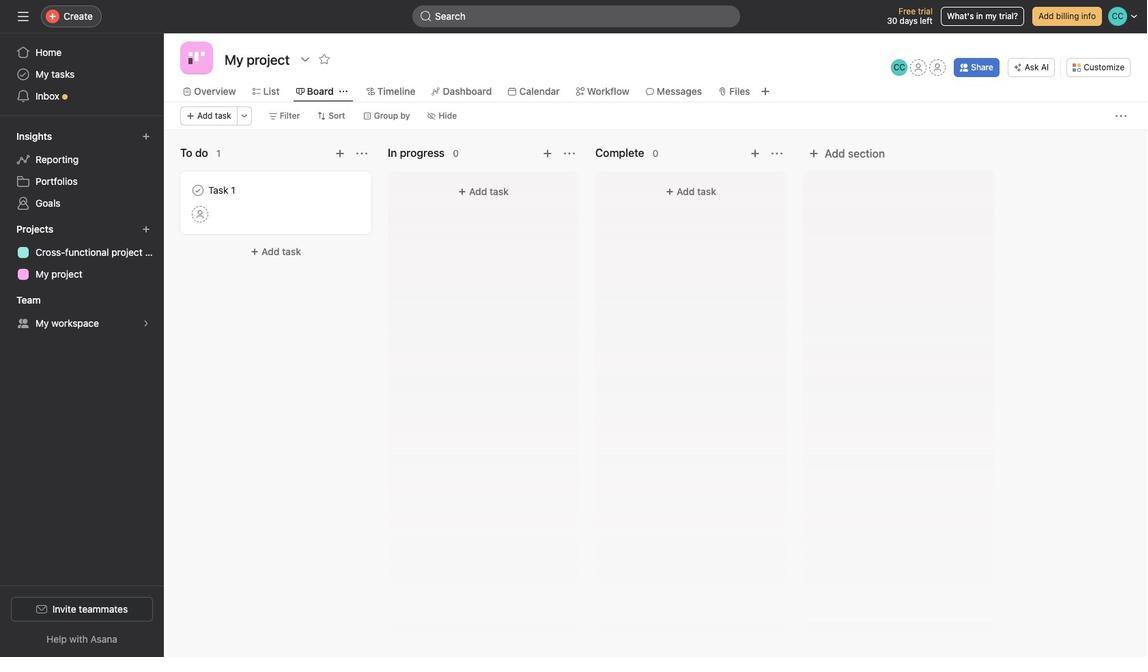Task type: describe. For each thing, give the bounding box(es) containing it.
global element
[[0, 33, 164, 115]]

projects element
[[0, 217, 164, 288]]

teams element
[[0, 288, 164, 337]]

insights element
[[0, 124, 164, 217]]

board image
[[188, 50, 205, 66]]

2 more section actions image from the left
[[772, 148, 782, 159]]

new project or portfolio image
[[142, 225, 150, 234]]

Mark complete checkbox
[[190, 182, 206, 199]]

hide sidebar image
[[18, 11, 29, 22]]

add tab image
[[760, 86, 771, 97]]

show options image
[[300, 54, 311, 65]]

add task image for 2nd more section actions icon from the right
[[335, 148, 345, 159]]

new insights image
[[142, 132, 150, 141]]

0 horizontal spatial more actions image
[[240, 112, 248, 120]]

isinverse image
[[421, 11, 432, 22]]



Task type: vqa. For each thing, say whether or not it's contained in the screenshot.
updated
no



Task type: locate. For each thing, give the bounding box(es) containing it.
more actions image
[[1116, 111, 1127, 122], [240, 112, 248, 120]]

0 horizontal spatial add task image
[[335, 148, 345, 159]]

add task image for more section actions image
[[542, 148, 553, 159]]

mark complete image
[[190, 182, 206, 199]]

list box
[[412, 5, 740, 27]]

1 more section actions image from the left
[[356, 148, 367, 159]]

1 horizontal spatial more actions image
[[1116, 111, 1127, 122]]

add to starred image
[[319, 54, 330, 65]]

1 horizontal spatial add task image
[[542, 148, 553, 159]]

2 add task image from the left
[[542, 148, 553, 159]]

add task image for second more section actions icon from the left
[[750, 148, 761, 159]]

add task image
[[335, 148, 345, 159], [542, 148, 553, 159], [750, 148, 761, 159]]

3 add task image from the left
[[750, 148, 761, 159]]

cc image
[[894, 59, 905, 76]]

add task image left more section actions image
[[542, 148, 553, 159]]

None text field
[[221, 47, 293, 72]]

1 horizontal spatial more section actions image
[[772, 148, 782, 159]]

tab actions image
[[339, 87, 347, 96]]

1 add task image from the left
[[335, 148, 345, 159]]

add task image down add tab 'image'
[[750, 148, 761, 159]]

more section actions image
[[356, 148, 367, 159], [772, 148, 782, 159]]

more section actions image
[[564, 148, 575, 159]]

0 horizontal spatial more section actions image
[[356, 148, 367, 159]]

2 horizontal spatial add task image
[[750, 148, 761, 159]]

see details, my workspace image
[[142, 320, 150, 328]]

add task image down tab actions image
[[335, 148, 345, 159]]



